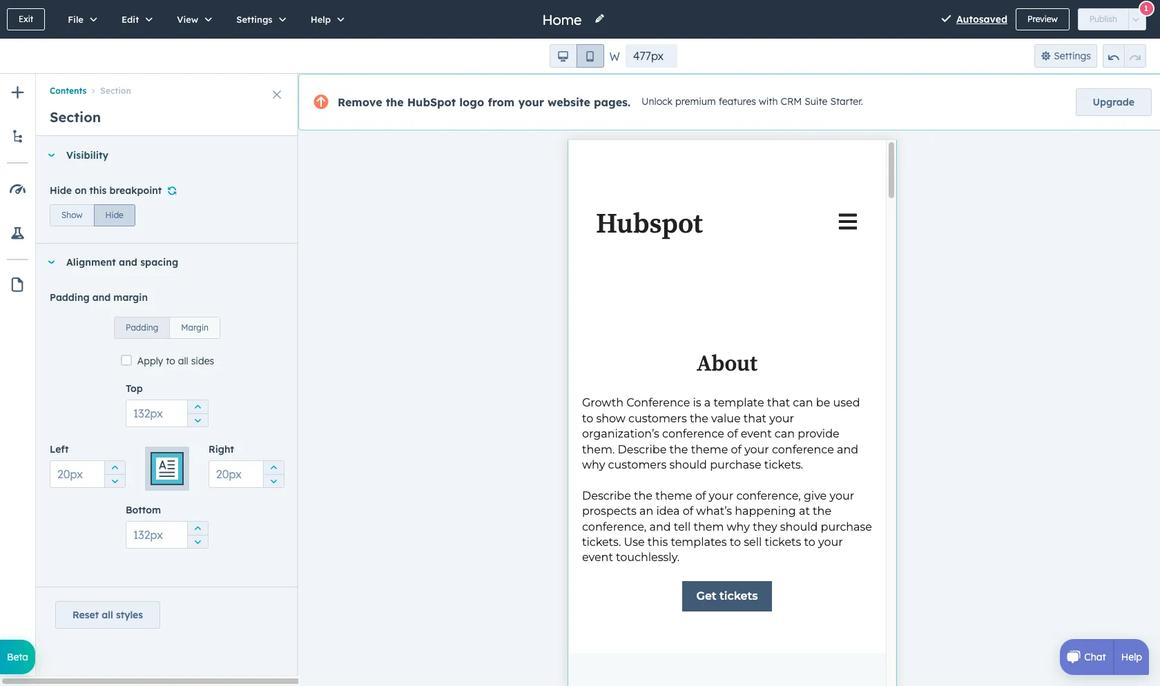 Task type: locate. For each thing, give the bounding box(es) containing it.
hide down 'hide on this breakpoint' on the left top
[[105, 210, 124, 220]]

and left spacing
[[119, 256, 137, 269]]

reset all styles
[[73, 609, 143, 622]]

20px text field
[[209, 461, 285, 489]]

visibility
[[66, 149, 109, 162]]

w
[[610, 50, 620, 64]]

upgrade link
[[1076, 88, 1153, 116]]

file
[[68, 14, 84, 25]]

visibility button
[[36, 137, 285, 174]]

0 vertical spatial help
[[311, 14, 331, 25]]

navigation containing contents
[[36, 74, 299, 99]]

apply
[[137, 355, 163, 368]]

Margin button
[[170, 317, 220, 339]]

beta button
[[0, 641, 35, 675]]

view
[[177, 14, 199, 25]]

group
[[550, 44, 604, 68], [1104, 44, 1147, 68], [50, 202, 135, 227], [114, 309, 220, 339], [187, 400, 208, 428], [104, 461, 125, 489], [263, 461, 284, 489], [187, 522, 208, 549]]

0 horizontal spatial help
[[311, 14, 331, 25]]

to
[[166, 355, 175, 368]]

0 vertical spatial settings button
[[222, 0, 296, 39]]

1 horizontal spatial hide
[[105, 210, 124, 220]]

padding
[[50, 292, 90, 304], [126, 323, 158, 333]]

all right to
[[178, 355, 188, 368]]

1 horizontal spatial help
[[1122, 652, 1143, 664]]

hide for hide on this breakpoint
[[50, 185, 72, 197]]

section down contents button
[[50, 108, 101, 126]]

website
[[548, 95, 591, 109]]

settings
[[237, 14, 273, 25], [1055, 50, 1092, 62]]

and
[[119, 256, 137, 269], [92, 292, 111, 304]]

0 vertical spatial hide
[[50, 185, 72, 197]]

remove
[[338, 95, 382, 109]]

caret image
[[47, 154, 55, 157]]

on
[[75, 185, 87, 197]]

0 vertical spatial and
[[119, 256, 137, 269]]

and left margin
[[92, 292, 111, 304]]

this
[[90, 185, 107, 197]]

0 horizontal spatial hide
[[50, 185, 72, 197]]

hide
[[50, 185, 72, 197], [105, 210, 124, 220]]

and inside "dropdown button"
[[119, 256, 137, 269]]

132px text field
[[126, 400, 209, 428]]

0 horizontal spatial all
[[102, 609, 113, 622]]

your
[[519, 95, 545, 109]]

beta
[[7, 652, 28, 664]]

None field
[[541, 10, 586, 29]]

navigation
[[36, 74, 299, 99]]

1 vertical spatial padding
[[126, 323, 158, 333]]

and for margin
[[92, 292, 111, 304]]

the
[[386, 95, 404, 109]]

None text field
[[626, 44, 678, 68]]

1
[[1145, 3, 1149, 13]]

padding for padding and margin
[[50, 292, 90, 304]]

hide on this breakpoint
[[50, 185, 162, 197]]

1 horizontal spatial and
[[119, 256, 137, 269]]

settings right the view button
[[237, 14, 273, 25]]

publish group
[[1079, 8, 1147, 30]]

publish button
[[1079, 8, 1130, 30]]

edit
[[122, 14, 139, 25]]

padding for padding
[[126, 323, 158, 333]]

styles
[[116, 609, 143, 622]]

left
[[50, 444, 69, 456]]

settings button
[[222, 0, 296, 39], [1035, 44, 1098, 68]]

section button
[[87, 86, 131, 96]]

suite
[[805, 96, 828, 108]]

0 horizontal spatial padding
[[50, 292, 90, 304]]

1 horizontal spatial all
[[178, 355, 188, 368]]

remove the hubspot logo from your website pages.
[[338, 95, 631, 109]]

help inside button
[[311, 14, 331, 25]]

0 vertical spatial padding
[[50, 292, 90, 304]]

padding inside button
[[126, 323, 158, 333]]

apply to all sides
[[137, 355, 214, 368]]

1 vertical spatial settings button
[[1035, 44, 1098, 68]]

1 vertical spatial and
[[92, 292, 111, 304]]

1 horizontal spatial padding
[[126, 323, 158, 333]]

Padding button
[[114, 317, 170, 339]]

hide inside button
[[105, 210, 124, 220]]

starter.
[[831, 96, 864, 108]]

1 vertical spatial hide
[[105, 210, 124, 220]]

settings down preview button
[[1055, 50, 1092, 62]]

alignment and spacing
[[66, 256, 178, 269]]

margin
[[114, 292, 148, 304]]

all
[[178, 355, 188, 368], [102, 609, 113, 622]]

1 vertical spatial section
[[50, 108, 101, 126]]

padding down caret icon
[[50, 292, 90, 304]]

padding down margin
[[126, 323, 158, 333]]

0 vertical spatial settings
[[237, 14, 273, 25]]

spacing
[[140, 256, 178, 269]]

group containing padding
[[114, 309, 220, 339]]

all right reset
[[102, 609, 113, 622]]

hide button
[[94, 205, 135, 227]]

1 horizontal spatial settings
[[1055, 50, 1092, 62]]

section right contents button
[[100, 86, 131, 96]]

hide left on
[[50, 185, 72, 197]]

1 vertical spatial all
[[102, 609, 113, 622]]

section
[[100, 86, 131, 96], [50, 108, 101, 126]]

0 horizontal spatial and
[[92, 292, 111, 304]]

help
[[311, 14, 331, 25], [1122, 652, 1143, 664]]

1 vertical spatial help
[[1122, 652, 1143, 664]]

all inside button
[[102, 609, 113, 622]]



Task type: describe. For each thing, give the bounding box(es) containing it.
chat
[[1085, 652, 1107, 664]]

crm
[[781, 96, 802, 108]]

1 vertical spatial settings
[[1055, 50, 1092, 62]]

132px text field
[[126, 522, 209, 549]]

0 horizontal spatial settings
[[237, 14, 273, 25]]

contents button
[[50, 86, 87, 96]]

contents
[[50, 86, 87, 96]]

autosaved
[[957, 13, 1008, 26]]

reset all styles button
[[55, 602, 160, 630]]

0 vertical spatial section
[[100, 86, 131, 96]]

unlock
[[642, 96, 673, 108]]

exit
[[19, 14, 33, 24]]

1 horizontal spatial settings button
[[1035, 44, 1098, 68]]

preview
[[1028, 14, 1058, 24]]

from
[[488, 95, 515, 109]]

group containing show
[[50, 202, 135, 227]]

logo
[[460, 95, 485, 109]]

show button
[[50, 205, 94, 227]]

20px text field
[[50, 461, 126, 489]]

close image
[[273, 91, 281, 99]]

unlock premium features with crm suite starter.
[[642, 96, 864, 108]]

0 horizontal spatial settings button
[[222, 0, 296, 39]]

show
[[62, 210, 83, 220]]

hide for hide
[[105, 210, 124, 220]]

upgrade
[[1094, 96, 1135, 108]]

alignment
[[66, 256, 116, 269]]

premium
[[676, 96, 716, 108]]

help button
[[296, 0, 355, 39]]

padding and margin
[[50, 292, 148, 304]]

and for spacing
[[119, 256, 137, 269]]

caret image
[[47, 261, 55, 264]]

right
[[209, 444, 234, 456]]

publish
[[1090, 14, 1118, 24]]

top
[[126, 383, 143, 395]]

sides
[[191, 355, 214, 368]]

hubspot
[[407, 95, 456, 109]]

alignment and spacing button
[[36, 244, 285, 281]]

0 vertical spatial all
[[178, 355, 188, 368]]

preview button
[[1016, 8, 1070, 30]]

with
[[759, 96, 779, 108]]

file button
[[53, 0, 107, 39]]

features
[[719, 96, 757, 108]]

pages.
[[594, 95, 631, 109]]

bottom
[[126, 504, 161, 517]]

reset
[[73, 609, 99, 622]]

breakpoint
[[110, 185, 162, 197]]

autosaved button
[[957, 11, 1008, 28]]

view button
[[163, 0, 222, 39]]

exit link
[[7, 8, 45, 30]]

margin
[[181, 323, 209, 333]]

edit button
[[107, 0, 163, 39]]



Task type: vqa. For each thing, say whether or not it's contained in the screenshot.
THE YYYY within Tuesday, October 31, 2023 2:05 PM (EEEE, MMMM d, yyyy h:mm a) popup button
no



